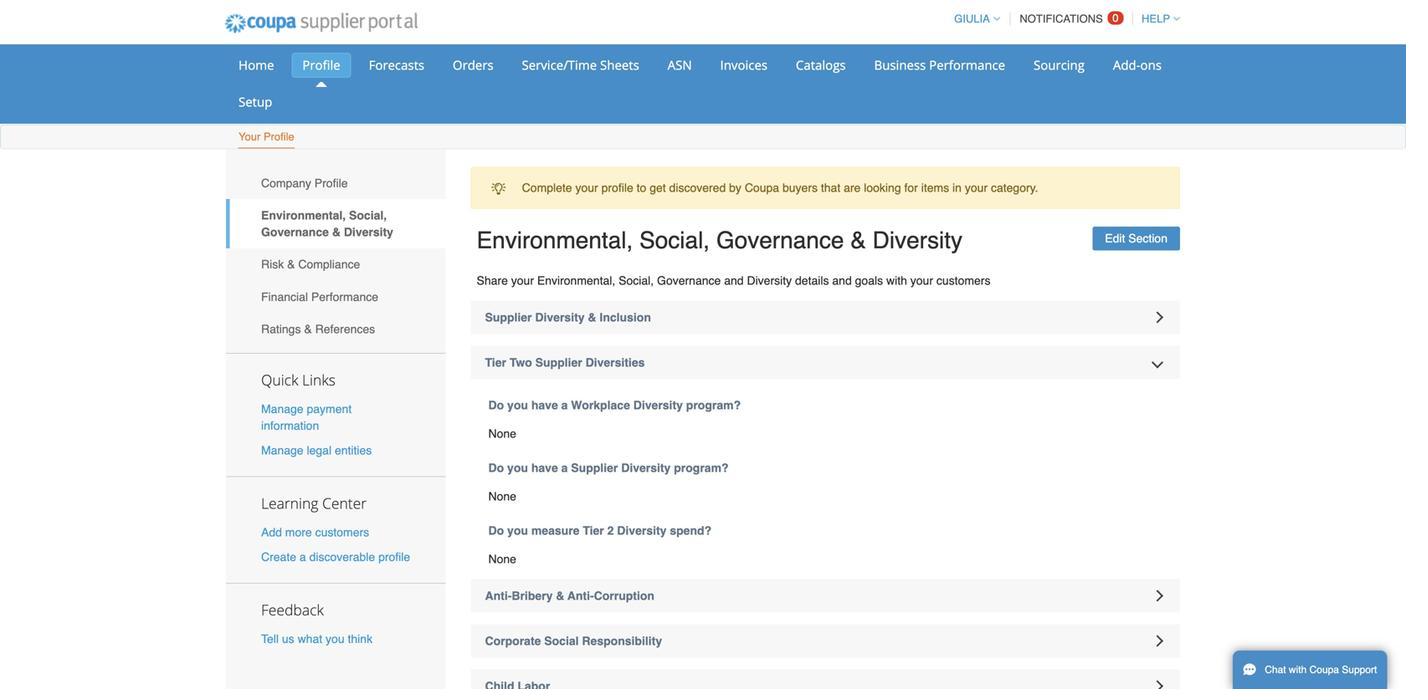Task type: describe. For each thing, give the bounding box(es) containing it.
0
[[1113, 12, 1119, 24]]

notifications 0
[[1020, 12, 1119, 25]]

feedback
[[261, 600, 324, 620]]

share
[[477, 274, 508, 288]]

1 horizontal spatial environmental, social, governance & diversity
[[477, 227, 963, 254]]

have for supplier
[[531, 462, 558, 475]]

create a discoverable profile
[[261, 551, 410, 564]]

quick links
[[261, 371, 336, 390]]

have for workplace
[[531, 399, 558, 412]]

invoices
[[720, 57, 768, 74]]

2 and from the left
[[832, 274, 852, 288]]

inclusion
[[600, 311, 651, 324]]

0 horizontal spatial profile
[[378, 551, 410, 564]]

& up goals
[[851, 227, 866, 254]]

learning center
[[261, 494, 367, 514]]

support
[[1342, 665, 1377, 676]]

your right the in
[[965, 181, 988, 195]]

tier two supplier diversities button
[[471, 346, 1180, 380]]

profile for your profile
[[264, 131, 294, 143]]

business performance
[[874, 57, 1005, 74]]

you for do you measure tier 2 diversity spend?
[[507, 524, 528, 538]]

chat with coupa support button
[[1233, 651, 1387, 690]]

add-ons
[[1113, 57, 1162, 74]]

business performance link
[[863, 53, 1016, 78]]

notifications
[[1020, 13, 1103, 25]]

edit section
[[1105, 232, 1168, 245]]

giulia
[[954, 13, 990, 25]]

& left inclusion
[[588, 311, 596, 324]]

& inside environmental, social, governance & diversity
[[332, 226, 341, 239]]

ratings & references link
[[226, 313, 446, 346]]

& right ratings
[[304, 323, 312, 336]]

asn
[[668, 57, 692, 74]]

coupa supplier portal image
[[213, 3, 429, 44]]

by
[[729, 181, 742, 195]]

do you measure tier 2 diversity spend?
[[488, 524, 712, 538]]

catalogs
[[796, 57, 846, 74]]

your profile
[[239, 131, 294, 143]]

tier two supplier diversities heading
[[471, 346, 1180, 380]]

invoices link
[[709, 53, 779, 78]]

tell us what you think button
[[261, 631, 373, 648]]

bribery
[[512, 590, 553, 603]]

corporate social responsibility
[[485, 635, 662, 648]]

tier inside dropdown button
[[485, 356, 506, 370]]

manage legal entities
[[261, 444, 372, 457]]

profile link
[[292, 53, 351, 78]]

social, inside environmental, social, governance & diversity
[[349, 209, 387, 222]]

your right goals
[[911, 274, 933, 288]]

setup
[[239, 93, 272, 110]]

quick
[[261, 371, 298, 390]]

workplace
[[571, 399, 630, 412]]

responsibility
[[582, 635, 662, 648]]

performance for financial performance
[[311, 290, 378, 304]]

tier two supplier diversities
[[485, 356, 645, 370]]

company profile
[[261, 176, 348, 190]]

your right complete
[[576, 181, 598, 195]]

anti-bribery & anti-corruption button
[[471, 580, 1180, 613]]

center
[[322, 494, 367, 514]]

coupa inside button
[[1310, 665, 1339, 676]]

risk & compliance
[[261, 258, 360, 271]]

to
[[637, 181, 647, 195]]

risk & compliance link
[[226, 248, 446, 281]]

1 vertical spatial social,
[[640, 227, 710, 254]]

you for do you have a supplier diversity program?
[[507, 462, 528, 475]]

service/time
[[522, 57, 597, 74]]

forecasts
[[369, 57, 424, 74]]

2 vertical spatial a
[[300, 551, 306, 564]]

add-ons link
[[1102, 53, 1173, 78]]

2 vertical spatial supplier
[[571, 462, 618, 475]]

edit
[[1105, 232, 1125, 245]]

items
[[921, 181, 949, 195]]

3 none from the top
[[488, 553, 516, 566]]

diversity down do you have a workplace diversity program?
[[621, 462, 671, 475]]

anti-bribery & anti-corruption
[[485, 590, 655, 603]]

company profile link
[[226, 167, 446, 199]]

add more customers link
[[261, 526, 369, 539]]

complete your profile to get discovered by coupa buyers that are looking for items in your category.
[[522, 181, 1038, 195]]

forecasts link
[[358, 53, 435, 78]]

ons
[[1141, 57, 1162, 74]]

diversity inside environmental, social, governance & diversity
[[344, 226, 393, 239]]

in
[[953, 181, 962, 195]]

discoverable
[[309, 551, 375, 564]]

manage for manage legal entities
[[261, 444, 304, 457]]

sourcing link
[[1023, 53, 1096, 78]]

two
[[510, 356, 532, 370]]

profile inside alert
[[602, 181, 633, 195]]

0 horizontal spatial environmental, social, governance & diversity
[[261, 209, 393, 239]]

service/time sheets
[[522, 57, 639, 74]]

program? for do you have a workplace diversity program?
[[686, 399, 741, 412]]

orders link
[[442, 53, 504, 78]]

governance inside environmental, social, governance & diversity
[[261, 226, 329, 239]]

2 anti- from the left
[[568, 590, 594, 603]]

1 vertical spatial environmental,
[[477, 227, 633, 254]]

ratings
[[261, 323, 301, 336]]

do you have a workplace diversity program?
[[488, 399, 741, 412]]

navigation containing notifications 0
[[947, 3, 1180, 35]]

diversity right 2
[[617, 524, 667, 538]]

corporate social responsibility button
[[471, 625, 1180, 658]]

a for workplace
[[561, 399, 568, 412]]

get
[[650, 181, 666, 195]]

home
[[239, 57, 274, 74]]

diversity inside dropdown button
[[535, 311, 585, 324]]

sheets
[[600, 57, 639, 74]]

chat with coupa support
[[1265, 665, 1377, 676]]

manage legal entities link
[[261, 444, 372, 457]]

spend?
[[670, 524, 712, 538]]



Task type: vqa. For each thing, say whether or not it's contained in the screenshot.
"Profile" inside the Profile link
yes



Task type: locate. For each thing, give the bounding box(es) containing it.
more
[[285, 526, 312, 539]]

2 do from the top
[[488, 462, 504, 475]]

social, down get
[[640, 227, 710, 254]]

0 horizontal spatial with
[[886, 274, 907, 288]]

0 horizontal spatial anti-
[[485, 590, 512, 603]]

manage for manage payment information
[[261, 403, 304, 416]]

1 vertical spatial none
[[488, 490, 516, 504]]

0 vertical spatial profile
[[303, 57, 340, 74]]

diversities
[[586, 356, 645, 370]]

1 vertical spatial profile
[[264, 131, 294, 143]]

performance inside business performance link
[[929, 57, 1005, 74]]

and left 'details'
[[724, 274, 744, 288]]

0 vertical spatial profile
[[602, 181, 633, 195]]

complete your profile to get discovered by coupa buyers that are looking for items in your category. alert
[[471, 167, 1180, 209]]

tell
[[261, 633, 279, 646]]

for
[[904, 181, 918, 195]]

profile right your
[[264, 131, 294, 143]]

financial
[[261, 290, 308, 304]]

1 horizontal spatial anti-
[[568, 590, 594, 603]]

links
[[302, 371, 336, 390]]

social, up inclusion
[[619, 274, 654, 288]]

supplier right two at the left bottom of the page
[[535, 356, 582, 370]]

profile up environmental, social, governance & diversity link
[[315, 176, 348, 190]]

sourcing
[[1034, 57, 1085, 74]]

buyers
[[783, 181, 818, 195]]

references
[[315, 323, 375, 336]]

1 vertical spatial with
[[1289, 665, 1307, 676]]

0 vertical spatial a
[[561, 399, 568, 412]]

business
[[874, 57, 926, 74]]

profile left to
[[602, 181, 633, 195]]

0 horizontal spatial tier
[[485, 356, 506, 370]]

0 vertical spatial environmental,
[[261, 209, 346, 222]]

1 and from the left
[[724, 274, 744, 288]]

a left workplace
[[561, 399, 568, 412]]

1 vertical spatial profile
[[378, 551, 410, 564]]

customers
[[937, 274, 991, 288], [315, 526, 369, 539]]

coupa right by
[[745, 181, 779, 195]]

do for do you measure tier 2 diversity spend?
[[488, 524, 504, 538]]

you inside button
[[326, 633, 345, 646]]

with
[[886, 274, 907, 288], [1289, 665, 1307, 676]]

with right chat
[[1289, 665, 1307, 676]]

0 vertical spatial do
[[488, 399, 504, 412]]

with right goals
[[886, 274, 907, 288]]

environmental, social, governance & diversity up compliance
[[261, 209, 393, 239]]

category.
[[991, 181, 1038, 195]]

2 vertical spatial profile
[[315, 176, 348, 190]]

1 vertical spatial supplier
[[535, 356, 582, 370]]

social,
[[349, 209, 387, 222], [640, 227, 710, 254], [619, 274, 654, 288]]

0 horizontal spatial and
[[724, 274, 744, 288]]

help
[[1142, 13, 1170, 25]]

anti-bribery & anti-corruption heading
[[471, 580, 1180, 613]]

company
[[261, 176, 311, 190]]

payment
[[307, 403, 352, 416]]

that
[[821, 181, 841, 195]]

corporate social responsibility heading
[[471, 625, 1180, 658]]

asn link
[[657, 53, 703, 78]]

1 horizontal spatial tier
[[583, 524, 604, 538]]

program? for do you have a supplier diversity program?
[[674, 462, 729, 475]]

performance up references
[[311, 290, 378, 304]]

edit section link
[[1093, 227, 1180, 251]]

environmental, social, governance & diversity
[[261, 209, 393, 239], [477, 227, 963, 254]]

0 vertical spatial manage
[[261, 403, 304, 416]]

financial performance link
[[226, 281, 446, 313]]

share your environmental, social, governance and diversity details and goals with your customers
[[477, 274, 991, 288]]

environmental, social, governance & diversity up "share your environmental, social, governance and diversity details and goals with your customers"
[[477, 227, 963, 254]]

0 vertical spatial have
[[531, 399, 558, 412]]

entities
[[335, 444, 372, 457]]

1 vertical spatial program?
[[674, 462, 729, 475]]

1 have from the top
[[531, 399, 558, 412]]

2 vertical spatial social,
[[619, 274, 654, 288]]

financial performance
[[261, 290, 378, 304]]

your right share
[[511, 274, 534, 288]]

ratings & references
[[261, 323, 375, 336]]

profile right discoverable
[[378, 551, 410, 564]]

looking
[[864, 181, 901, 195]]

1 do from the top
[[488, 399, 504, 412]]

a right create
[[300, 551, 306, 564]]

a up measure
[[561, 462, 568, 475]]

anti- up corporate
[[485, 590, 512, 603]]

setup link
[[228, 90, 283, 115]]

tier left 2
[[583, 524, 604, 538]]

profile down coupa supplier portal 'image'
[[303, 57, 340, 74]]

&
[[332, 226, 341, 239], [851, 227, 866, 254], [287, 258, 295, 271], [588, 311, 596, 324], [304, 323, 312, 336], [556, 590, 565, 603]]

your
[[239, 131, 261, 143]]

supplier diversity & inclusion
[[485, 311, 651, 324]]

0 vertical spatial customers
[[937, 274, 991, 288]]

0 vertical spatial with
[[886, 274, 907, 288]]

have down tier two supplier diversities
[[531, 399, 558, 412]]

1 horizontal spatial coupa
[[1310, 665, 1339, 676]]

a
[[561, 399, 568, 412], [561, 462, 568, 475], [300, 551, 306, 564]]

do
[[488, 399, 504, 412], [488, 462, 504, 475], [488, 524, 504, 538]]

1 horizontal spatial performance
[[929, 57, 1005, 74]]

performance inside financial performance link
[[311, 290, 378, 304]]

anti-
[[485, 590, 512, 603], [568, 590, 594, 603]]

catalogs link
[[785, 53, 857, 78]]

add more customers
[[261, 526, 369, 539]]

risk
[[261, 258, 284, 271]]

manage down information
[[261, 444, 304, 457]]

1 vertical spatial customers
[[315, 526, 369, 539]]

anti- up corporate social responsibility
[[568, 590, 594, 603]]

2 vertical spatial environmental,
[[537, 274, 615, 288]]

1 vertical spatial tier
[[583, 524, 604, 538]]

and left goals
[[832, 274, 852, 288]]

1 vertical spatial performance
[[311, 290, 378, 304]]

create
[[261, 551, 296, 564]]

manage payment information link
[[261, 403, 352, 433]]

diversity up tier two supplier diversities
[[535, 311, 585, 324]]

1 horizontal spatial with
[[1289, 665, 1307, 676]]

supplier diversity & inclusion button
[[471, 301, 1180, 334]]

are
[[844, 181, 861, 195]]

environmental, up supplier diversity & inclusion
[[537, 274, 615, 288]]

learning
[[261, 494, 318, 514]]

coupa inside alert
[[745, 181, 779, 195]]

corruption
[[594, 590, 655, 603]]

with inside button
[[1289, 665, 1307, 676]]

do for do you have a supplier diversity program?
[[488, 462, 504, 475]]

2 vertical spatial none
[[488, 553, 516, 566]]

have up measure
[[531, 462, 558, 475]]

details
[[795, 274, 829, 288]]

1 manage from the top
[[261, 403, 304, 416]]

0 vertical spatial tier
[[485, 356, 506, 370]]

section
[[1129, 232, 1168, 245]]

environmental, down company profile
[[261, 209, 346, 222]]

tier
[[485, 356, 506, 370], [583, 524, 604, 538]]

1 horizontal spatial profile
[[602, 181, 633, 195]]

discovered
[[669, 181, 726, 195]]

0 vertical spatial none
[[488, 427, 516, 441]]

you
[[507, 399, 528, 412], [507, 462, 528, 475], [507, 524, 528, 538], [326, 633, 345, 646]]

social, down company profile link
[[349, 209, 387, 222]]

and
[[724, 274, 744, 288], [832, 274, 852, 288]]

2 have from the top
[[531, 462, 558, 475]]

coupa left support
[[1310, 665, 1339, 676]]

1 vertical spatial coupa
[[1310, 665, 1339, 676]]

1 none from the top
[[488, 427, 516, 441]]

your
[[576, 181, 598, 195], [965, 181, 988, 195], [511, 274, 534, 288], [911, 274, 933, 288]]

diversity right workplace
[[633, 399, 683, 412]]

tier left two at the left bottom of the page
[[485, 356, 506, 370]]

1 vertical spatial do
[[488, 462, 504, 475]]

create a discoverable profile link
[[261, 551, 410, 564]]

manage up information
[[261, 403, 304, 416]]

2
[[607, 524, 614, 538]]

social
[[544, 635, 579, 648]]

a for supplier
[[561, 462, 568, 475]]

legal
[[307, 444, 332, 457]]

diversity up risk & compliance link
[[344, 226, 393, 239]]

0 horizontal spatial performance
[[311, 290, 378, 304]]

0 vertical spatial supplier
[[485, 311, 532, 324]]

heading
[[471, 670, 1180, 690]]

performance down giulia
[[929, 57, 1005, 74]]

environmental, social, governance & diversity link
[[226, 199, 446, 248]]

2 manage from the top
[[261, 444, 304, 457]]

do for do you have a workplace diversity program?
[[488, 399, 504, 412]]

chat
[[1265, 665, 1286, 676]]

navigation
[[947, 3, 1180, 35]]

2 vertical spatial do
[[488, 524, 504, 538]]

1 anti- from the left
[[485, 590, 512, 603]]

1 vertical spatial a
[[561, 462, 568, 475]]

diversity left 'details'
[[747, 274, 792, 288]]

& up risk & compliance link
[[332, 226, 341, 239]]

diversity down for
[[873, 227, 963, 254]]

what
[[298, 633, 322, 646]]

you for do you have a workplace diversity program?
[[507, 399, 528, 412]]

help link
[[1134, 13, 1180, 25]]

0 vertical spatial social,
[[349, 209, 387, 222]]

1 horizontal spatial and
[[832, 274, 852, 288]]

none
[[488, 427, 516, 441], [488, 490, 516, 504], [488, 553, 516, 566]]

supplier up the do you measure tier 2 diversity spend?
[[571, 462, 618, 475]]

tell us what you think
[[261, 633, 373, 646]]

profile
[[602, 181, 633, 195], [378, 551, 410, 564]]

2 none from the top
[[488, 490, 516, 504]]

supplier diversity & inclusion heading
[[471, 301, 1180, 334]]

0 horizontal spatial coupa
[[745, 181, 779, 195]]

0 vertical spatial performance
[[929, 57, 1005, 74]]

& right bribery at bottom
[[556, 590, 565, 603]]

manage inside manage payment information
[[261, 403, 304, 416]]

0 horizontal spatial customers
[[315, 526, 369, 539]]

profile for company profile
[[315, 176, 348, 190]]

performance for business performance
[[929, 57, 1005, 74]]

environmental, down complete
[[477, 227, 633, 254]]

corporate
[[485, 635, 541, 648]]

& right risk
[[287, 258, 295, 271]]

compliance
[[298, 258, 360, 271]]

1 vertical spatial have
[[531, 462, 558, 475]]

1 vertical spatial manage
[[261, 444, 304, 457]]

supplier down share
[[485, 311, 532, 324]]

0 vertical spatial coupa
[[745, 181, 779, 195]]

0 vertical spatial program?
[[686, 399, 741, 412]]

3 do from the top
[[488, 524, 504, 538]]

1 horizontal spatial customers
[[937, 274, 991, 288]]



